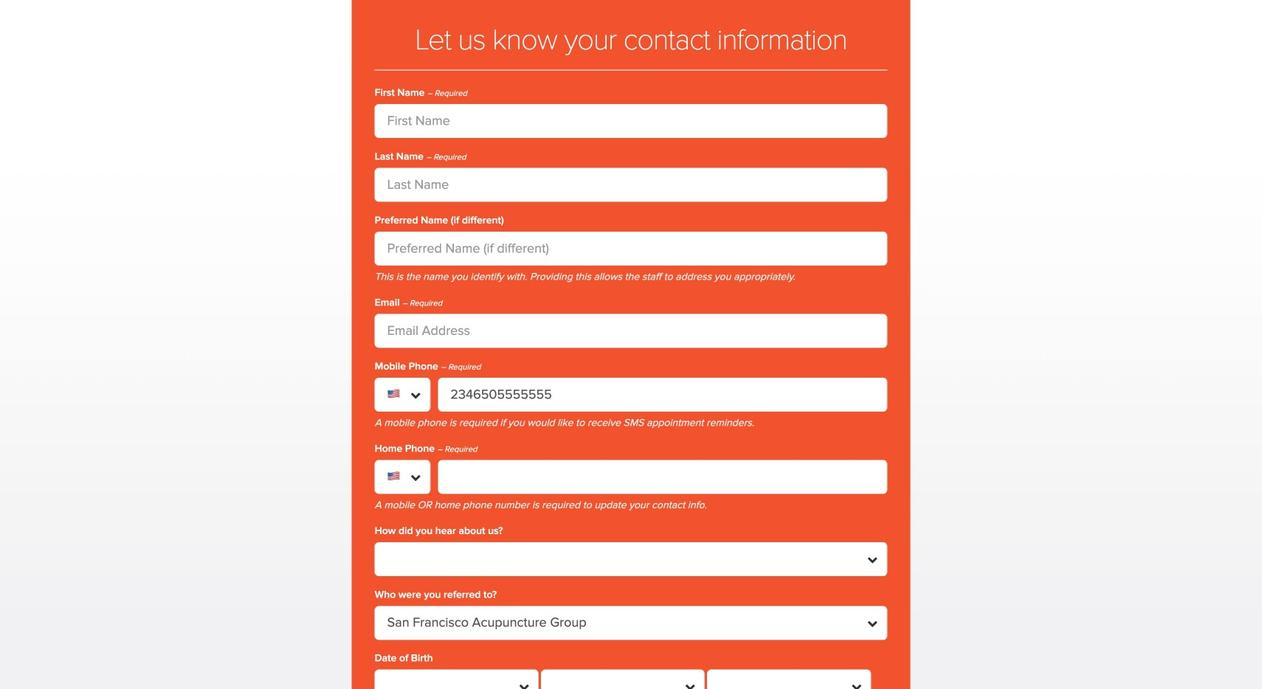 Task type: describe. For each thing, give the bounding box(es) containing it.
Email Address email field
[[375, 314, 888, 348]]

Last Name text field
[[375, 168, 888, 202]]



Task type: vqa. For each thing, say whether or not it's contained in the screenshot.
"San Francisco Acupuncture Group" image
no



Task type: locate. For each thing, give the bounding box(es) containing it.
None telephone field
[[438, 378, 888, 412], [438, 461, 888, 494], [438, 378, 888, 412], [438, 461, 888, 494]]

First Name text field
[[375, 104, 888, 138]]

Preferred Name (if different) text field
[[375, 232, 888, 266]]



